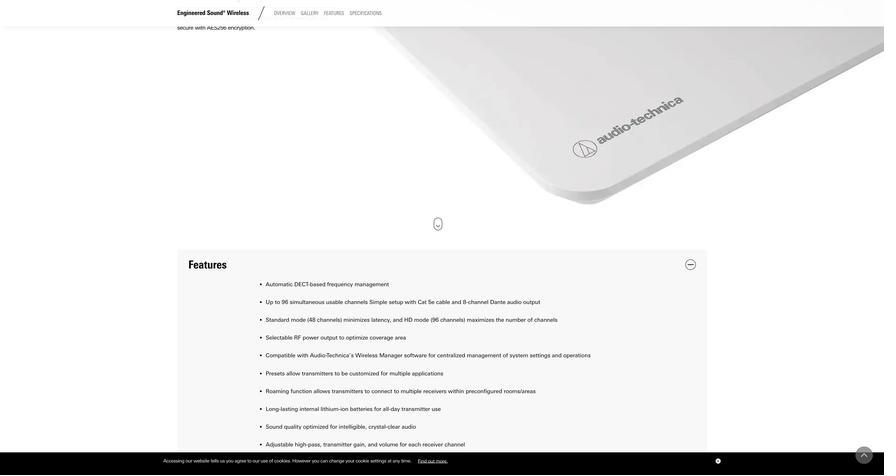 Task type: vqa. For each thing, say whether or not it's contained in the screenshot.
the middle of
yes



Task type: describe. For each thing, give the bounding box(es) containing it.
(48
[[307, 317, 316, 324]]

1 horizontal spatial settings
[[530, 353, 551, 359]]

2 vertical spatial with
[[297, 353, 309, 359]]

1 horizontal spatial management
[[467, 353, 501, 359]]

area
[[395, 335, 406, 341]]

power
[[303, 335, 319, 341]]

presets allow transmitters to be customized for multiple applications
[[266, 370, 443, 377]]

sound quality optimized for intelligible, crystal-clear audio
[[266, 424, 416, 431]]

2 our from the left
[[253, 458, 259, 464]]

standard mode (48 channels) minimizes latency, and hd mode (96 channels) maximizes the number of channels
[[266, 317, 558, 324]]

of for accessing our website tells us you agree to our use of cookies. however you can change your cookie settings at any time.
[[269, 458, 273, 464]]

selectable
[[266, 335, 293, 341]]

optimize
[[346, 335, 368, 341]]

find out more.
[[418, 458, 448, 464]]

more.
[[436, 458, 448, 464]]

to left connect
[[365, 388, 370, 395]]

0 vertical spatial transmitter
[[402, 406, 430, 413]]

rf
[[294, 335, 301, 341]]

0 horizontal spatial output
[[321, 335, 338, 341]]

time.
[[401, 458, 412, 464]]

for left each
[[400, 442, 407, 448]]

long-
[[266, 406, 281, 413]]

0 horizontal spatial wireless
[[227, 9, 249, 17]]

latency,
[[371, 317, 391, 324]]

usable
[[326, 299, 343, 306]]

find
[[418, 458, 427, 464]]

lasting
[[281, 406, 298, 413]]

setup
[[389, 299, 403, 306]]

lithium-
[[321, 406, 341, 413]]

simultaneous
[[290, 299, 325, 306]]

96
[[282, 299, 288, 306]]

website
[[194, 458, 209, 464]]

up
[[266, 299, 273, 306]]

secure
[[177, 24, 193, 31]]

and left "8-"
[[452, 299, 461, 306]]

coverage
[[370, 335, 393, 341]]

to right agree
[[247, 458, 251, 464]]

1 horizontal spatial features
[[324, 10, 344, 16]]

day
[[391, 406, 400, 413]]

engineered
[[177, 9, 206, 17]]

security
[[349, 460, 369, 466]]

1 vertical spatial features
[[188, 258, 227, 272]]

for left all-
[[374, 406, 381, 413]]

receivers
[[423, 388, 447, 395]]

0 vertical spatial transmitters
[[302, 370, 333, 377]]

1 horizontal spatial use
[[432, 406, 441, 413]]

0 vertical spatial of
[[528, 317, 533, 324]]

1 horizontal spatial channel
[[468, 299, 489, 306]]

5e
[[428, 299, 435, 306]]

1 vertical spatial aes256
[[266, 460, 286, 466]]

can
[[321, 458, 328, 464]]

to left "96"
[[275, 299, 280, 306]]

superior
[[326, 460, 347, 466]]

arrow up image
[[861, 452, 868, 459]]

0 horizontal spatial management
[[355, 281, 389, 288]]

roaming function allows transmitters to connect to multiple receivers within preconfigured rooms/areas
[[266, 388, 536, 395]]

to right connect
[[394, 388, 399, 395]]

(96
[[431, 317, 439, 324]]

standard
[[266, 317, 289, 324]]

to left be
[[335, 370, 340, 377]]

stay confident that your communications will remain safe and secure with aes256 encryption.
[[177, 15, 328, 31]]

1 our from the left
[[186, 458, 192, 464]]

engineered sound® wireless
[[177, 9, 249, 17]]

internal
[[300, 406, 319, 413]]

communications
[[237, 15, 278, 21]]

for left superior
[[317, 460, 324, 466]]

and left operations
[[552, 353, 562, 359]]

selectable rf power output to optimize coverage area
[[266, 335, 406, 341]]

number
[[506, 317, 526, 324]]

automatic
[[266, 281, 293, 288]]

confident
[[189, 15, 212, 21]]

0 horizontal spatial audio
[[402, 424, 416, 431]]

specifications
[[350, 10, 382, 16]]

preconfigured
[[466, 388, 502, 395]]

with inside stay confident that your communications will remain safe and secure with aes256 encryption.
[[195, 24, 206, 31]]

accessing
[[163, 458, 184, 464]]

technica's
[[327, 353, 354, 359]]

and right the gain,
[[368, 442, 378, 448]]

encryption.
[[228, 24, 255, 31]]

operations
[[563, 353, 591, 359]]

customized
[[350, 370, 379, 377]]

and inside stay confident that your communications will remain safe and secure with aes256 encryption.
[[319, 15, 328, 21]]

audio-
[[310, 353, 327, 359]]

accessing our website tells us you agree to our use of cookies. however you can change your cookie settings at any time.
[[163, 458, 413, 464]]

1 vertical spatial settings
[[370, 458, 386, 464]]

automatic dect-based frequency management
[[266, 281, 389, 288]]

rooms/areas
[[504, 388, 536, 395]]

remain
[[289, 15, 306, 21]]

manager
[[379, 353, 403, 359]]

receiver
[[423, 442, 443, 448]]

simple
[[370, 299, 387, 306]]

us
[[220, 458, 225, 464]]

based
[[310, 281, 326, 288]]

1 vertical spatial transmitter
[[323, 442, 352, 448]]

software
[[404, 353, 427, 359]]

within
[[448, 388, 464, 395]]



Task type: locate. For each thing, give the bounding box(es) containing it.
0 horizontal spatial our
[[186, 458, 192, 464]]

minus image
[[688, 262, 694, 268]]

allow
[[286, 370, 300, 377]]

1 horizontal spatial transmitter
[[402, 406, 430, 413]]

of left system
[[503, 353, 508, 359]]

0 horizontal spatial use
[[261, 458, 268, 464]]

1 horizontal spatial of
[[503, 353, 508, 359]]

multiple for applications
[[390, 370, 411, 377]]

1 vertical spatial audio
[[402, 424, 416, 431]]

0 horizontal spatial settings
[[370, 458, 386, 464]]

multiple left the receivers
[[401, 388, 422, 395]]

aes256 encryption for superior security
[[266, 460, 369, 466]]

1 horizontal spatial audio
[[507, 299, 522, 306]]

of left the cookies.
[[269, 458, 273, 464]]

2 vertical spatial of
[[269, 458, 273, 464]]

0 vertical spatial settings
[[530, 353, 551, 359]]

wireless up customized
[[355, 353, 378, 359]]

transmitters
[[302, 370, 333, 377], [332, 388, 363, 395]]

8-
[[463, 299, 468, 306]]

1 horizontal spatial channels)
[[440, 317, 465, 324]]

transmitters down audio-
[[302, 370, 333, 377]]

channels
[[345, 299, 368, 306], [534, 317, 558, 324]]

change
[[329, 458, 344, 464]]

0 vertical spatial your
[[225, 15, 235, 21]]

0 vertical spatial channel
[[468, 299, 489, 306]]

0 vertical spatial channels
[[345, 299, 368, 306]]

at
[[388, 458, 392, 464]]

quality
[[284, 424, 302, 431]]

presets
[[266, 370, 285, 377]]

management right centralized
[[467, 353, 501, 359]]

with
[[195, 24, 206, 31], [405, 299, 416, 306], [297, 353, 309, 359]]

each
[[409, 442, 421, 448]]

minimizes
[[344, 317, 370, 324]]

transmitter up change
[[323, 442, 352, 448]]

up to 96 simultaneous usable channels simple setup with cat 5e cable and 8-channel dante audio output
[[266, 299, 540, 306]]

hd
[[404, 317, 413, 324]]

audio
[[507, 299, 522, 306], [402, 424, 416, 431]]

0 vertical spatial use
[[432, 406, 441, 413]]

applications
[[412, 370, 443, 377]]

multiple
[[390, 370, 411, 377], [401, 388, 422, 395]]

0 vertical spatial multiple
[[390, 370, 411, 377]]

your left cookie
[[346, 458, 355, 464]]

1 vertical spatial your
[[346, 458, 355, 464]]

settings left at
[[370, 458, 386, 464]]

channels) right the (96
[[440, 317, 465, 324]]

channel up maximizes
[[468, 299, 489, 306]]

use down the receivers
[[432, 406, 441, 413]]

divider line image
[[255, 6, 269, 20]]

cable
[[436, 299, 450, 306]]

cat
[[418, 299, 427, 306]]

0 horizontal spatial features
[[188, 258, 227, 272]]

maximizes
[[467, 317, 494, 324]]

and right safe at the left top of page
[[319, 15, 328, 21]]

find out more. link
[[413, 456, 453, 467]]

for up connect
[[381, 370, 388, 377]]

2 mode from the left
[[414, 317, 429, 324]]

of
[[528, 317, 533, 324], [503, 353, 508, 359], [269, 458, 273, 464]]

0 vertical spatial features
[[324, 10, 344, 16]]

1 mode from the left
[[291, 317, 306, 324]]

1 vertical spatial channel
[[445, 442, 465, 448]]

aes256 down that
[[207, 24, 227, 31]]

1 horizontal spatial wireless
[[355, 353, 378, 359]]

1 horizontal spatial channels
[[534, 317, 558, 324]]

1 vertical spatial transmitters
[[332, 388, 363, 395]]

audio right dante
[[507, 299, 522, 306]]

clear
[[388, 424, 400, 431]]

however
[[292, 458, 311, 464]]

1 vertical spatial multiple
[[401, 388, 422, 395]]

output up number
[[523, 299, 540, 306]]

channel
[[468, 299, 489, 306], [445, 442, 465, 448]]

output
[[523, 299, 540, 306], [321, 335, 338, 341]]

high-
[[295, 442, 308, 448]]

tells
[[211, 458, 219, 464]]

optimized
[[303, 424, 329, 431]]

your right that
[[225, 15, 235, 21]]

audio right the clear
[[402, 424, 416, 431]]

with left cat
[[405, 299, 416, 306]]

will
[[279, 15, 287, 21]]

intelligible,
[[339, 424, 367, 431]]

pass,
[[308, 442, 322, 448]]

1 horizontal spatial mode
[[414, 317, 429, 324]]

0 horizontal spatial channels)
[[317, 317, 342, 324]]

1 channels) from the left
[[317, 317, 342, 324]]

use left the cookies.
[[261, 458, 268, 464]]

1 vertical spatial of
[[503, 353, 508, 359]]

our right agree
[[253, 458, 259, 464]]

transmitter
[[402, 406, 430, 413], [323, 442, 352, 448]]

volume
[[379, 442, 398, 448]]

connect
[[372, 388, 392, 395]]

roaming
[[266, 388, 289, 395]]

you right us
[[226, 458, 233, 464]]

dante
[[490, 299, 506, 306]]

0 horizontal spatial of
[[269, 458, 273, 464]]

2 channels) from the left
[[440, 317, 465, 324]]

centralized
[[437, 353, 465, 359]]

function
[[291, 388, 312, 395]]

mode
[[291, 317, 306, 324], [414, 317, 429, 324]]

to
[[275, 299, 280, 306], [339, 335, 344, 341], [335, 370, 340, 377], [365, 388, 370, 395], [394, 388, 399, 395], [247, 458, 251, 464]]

1 horizontal spatial your
[[346, 458, 355, 464]]

0 horizontal spatial you
[[226, 458, 233, 464]]

transmitters down be
[[332, 388, 363, 395]]

1 horizontal spatial with
[[297, 353, 309, 359]]

management up simple
[[355, 281, 389, 288]]

2 horizontal spatial with
[[405, 299, 416, 306]]

0 vertical spatial aes256
[[207, 24, 227, 31]]

1 vertical spatial output
[[321, 335, 338, 341]]

1 vertical spatial with
[[405, 299, 416, 306]]

channels up minimizes
[[345, 299, 368, 306]]

the
[[496, 317, 504, 324]]

agree
[[235, 458, 246, 464]]

cookie
[[356, 458, 369, 464]]

mode left (48
[[291, 317, 306, 324]]

0 horizontal spatial channel
[[445, 442, 465, 448]]

frequency
[[327, 281, 353, 288]]

1 you from the left
[[226, 458, 233, 464]]

0 vertical spatial output
[[523, 299, 540, 306]]

wireless up encryption.
[[227, 9, 249, 17]]

1 vertical spatial use
[[261, 458, 268, 464]]

gain,
[[354, 442, 366, 448]]

0 horizontal spatial with
[[195, 24, 206, 31]]

cross image
[[716, 460, 719, 463]]

1 vertical spatial management
[[467, 353, 501, 359]]

cookies.
[[274, 458, 291, 464]]

1 horizontal spatial output
[[523, 299, 540, 306]]

to left optimize
[[339, 335, 344, 341]]

0 vertical spatial with
[[195, 24, 206, 31]]

aes256
[[207, 24, 227, 31], [266, 460, 286, 466]]

0 horizontal spatial channels
[[345, 299, 368, 306]]

settings right system
[[530, 353, 551, 359]]

aes256 down adjustable
[[266, 460, 286, 466]]

channels right number
[[534, 317, 558, 324]]

2 you from the left
[[312, 458, 319, 464]]

for right optimized
[[330, 424, 337, 431]]

of right number
[[528, 317, 533, 324]]

multiple up "roaming function allows transmitters to connect to multiple receivers within preconfigured rooms/areas"
[[390, 370, 411, 377]]

safe
[[307, 15, 317, 21]]

0 vertical spatial management
[[355, 281, 389, 288]]

0 horizontal spatial aes256
[[207, 24, 227, 31]]

channels) right (48
[[317, 317, 342, 324]]

our left website
[[186, 458, 192, 464]]

you
[[226, 458, 233, 464], [312, 458, 319, 464]]

2 horizontal spatial of
[[528, 317, 533, 324]]

1 horizontal spatial you
[[312, 458, 319, 464]]

long-lasting internal lithium-ion batteries for all-day transmitter use
[[266, 406, 441, 413]]

multiple for receivers
[[401, 388, 422, 395]]

ion
[[341, 406, 349, 413]]

output right power
[[321, 335, 338, 341]]

you left can in the left of the page
[[312, 458, 319, 464]]

system
[[510, 353, 528, 359]]

1 vertical spatial channels
[[534, 317, 558, 324]]

crystal-
[[369, 424, 388, 431]]

transmitter right day
[[402, 406, 430, 413]]

0 vertical spatial audio
[[507, 299, 522, 306]]

0 horizontal spatial mode
[[291, 317, 306, 324]]

overview
[[274, 10, 295, 16]]

0 horizontal spatial your
[[225, 15, 235, 21]]

allows
[[314, 388, 330, 395]]

that
[[214, 15, 223, 21]]

0 horizontal spatial transmitter
[[323, 442, 352, 448]]

and left hd
[[393, 317, 403, 324]]

sound®
[[207, 9, 225, 17]]

for right software
[[429, 353, 436, 359]]

channel up more.
[[445, 442, 465, 448]]

out
[[428, 458, 435, 464]]

compatible with audio-technica's wireless manager software for centralized management of system settings and operations
[[266, 353, 591, 359]]

for
[[429, 353, 436, 359], [381, 370, 388, 377], [374, 406, 381, 413], [330, 424, 337, 431], [400, 442, 407, 448], [317, 460, 324, 466]]

sound
[[266, 424, 283, 431]]

1 horizontal spatial our
[[253, 458, 259, 464]]

mode left the (96
[[414, 317, 429, 324]]

aes256 inside stay confident that your communications will remain safe and secure with aes256 encryption.
[[207, 24, 227, 31]]

with down confident
[[195, 24, 206, 31]]

1 vertical spatial wireless
[[355, 353, 378, 359]]

1 horizontal spatial aes256
[[266, 460, 286, 466]]

of for compatible with audio-technica's wireless manager software for centralized management of system settings and operations
[[503, 353, 508, 359]]

gallery
[[301, 10, 319, 16]]

with left audio-
[[297, 353, 309, 359]]

channels)
[[317, 317, 342, 324], [440, 317, 465, 324]]

dect-
[[294, 281, 310, 288]]

encryption
[[288, 460, 316, 466]]

compatible
[[266, 353, 296, 359]]

0 vertical spatial wireless
[[227, 9, 249, 17]]

your inside stay confident that your communications will remain safe and secure with aes256 encryption.
[[225, 15, 235, 21]]



